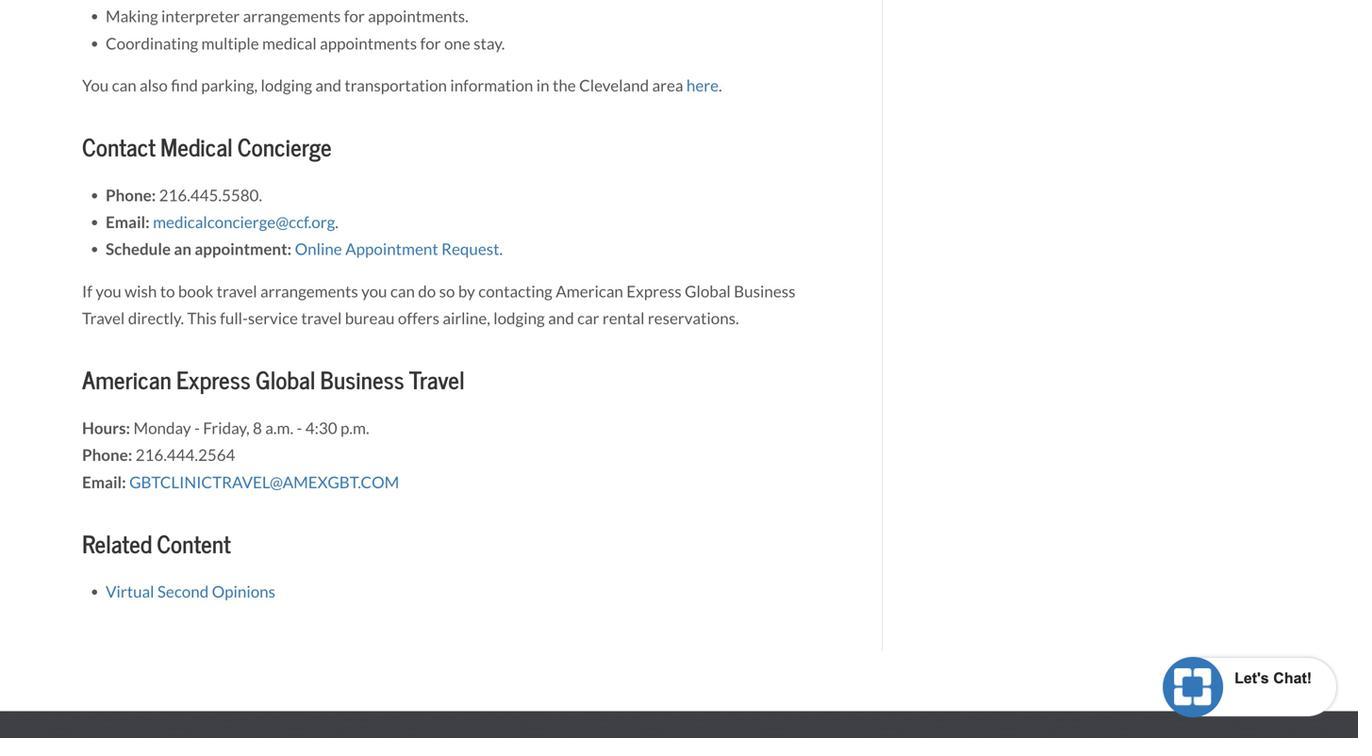 Task type: vqa. For each thing, say whether or not it's contained in the screenshot.
p.m.
yes



Task type: locate. For each thing, give the bounding box(es) containing it.
0 vertical spatial american
[[556, 282, 623, 302]]

do
[[418, 282, 436, 302]]

business inside if you wish to book travel arrangements you can do so by contacting american express global business travel directly. this full-service travel bureau offers airline, lodging and car rental reservations.
[[734, 282, 796, 302]]

- right a.m.
[[297, 419, 302, 438]]

virtual second opinions
[[106, 583, 275, 602]]

stay.
[[474, 34, 505, 54]]

.
[[719, 76, 722, 96], [335, 213, 339, 233], [499, 240, 503, 260]]

you
[[96, 282, 121, 302], [361, 282, 387, 302]]

0 horizontal spatial travel
[[82, 309, 125, 329]]

1 vertical spatial lodging
[[494, 309, 545, 329]]

travel left bureau
[[301, 309, 342, 329]]

0 horizontal spatial american
[[82, 366, 171, 396]]

for
[[344, 7, 365, 27], [420, 34, 441, 54]]

can
[[112, 76, 136, 96], [390, 282, 415, 302]]

phone: down contact
[[106, 186, 156, 205]]

0 horizontal spatial -
[[194, 419, 200, 438]]

1 horizontal spatial global
[[685, 282, 731, 302]]

virtual second opinions link
[[106, 583, 275, 602]]

1 vertical spatial american
[[82, 366, 171, 396]]

and left car
[[548, 309, 574, 329]]

2 you from the left
[[361, 282, 387, 302]]

0 vertical spatial travel
[[82, 309, 125, 329]]

contact
[[82, 133, 156, 163]]

travel down offers
[[409, 366, 465, 396]]

business
[[734, 282, 796, 302], [320, 366, 404, 396]]

for up appointments
[[344, 7, 365, 27]]

0 vertical spatial phone:
[[106, 186, 156, 205]]

1 vertical spatial can
[[390, 282, 415, 302]]

- left friday,
[[194, 419, 200, 438]]

email: down 'hours:'
[[82, 473, 126, 493]]

0 horizontal spatial travel
[[217, 282, 257, 302]]

1 you from the left
[[96, 282, 121, 302]]

here link
[[687, 76, 719, 96]]

0 vertical spatial arrangements
[[243, 7, 341, 27]]

1 horizontal spatial travel
[[301, 309, 342, 329]]

and
[[315, 76, 341, 96], [548, 309, 574, 329]]

reservations.
[[648, 309, 739, 329]]

business up reservations.
[[734, 282, 796, 302]]

0 horizontal spatial business
[[320, 366, 404, 396]]

1 horizontal spatial you
[[361, 282, 387, 302]]

1 horizontal spatial express
[[627, 282, 682, 302]]

can left do
[[390, 282, 415, 302]]

0 horizontal spatial for
[[344, 7, 365, 27]]

0 vertical spatial and
[[315, 76, 341, 96]]

friday,
[[203, 419, 250, 438]]

. up online
[[335, 213, 339, 233]]

0 horizontal spatial lodging
[[261, 76, 312, 96]]

book
[[178, 282, 213, 302]]

you right if
[[96, 282, 121, 302]]

you
[[82, 76, 109, 96]]

car
[[577, 309, 599, 329]]

1 horizontal spatial can
[[390, 282, 415, 302]]

1 horizontal spatial american
[[556, 282, 623, 302]]

1 vertical spatial and
[[548, 309, 574, 329]]

contact medical concierge
[[82, 133, 332, 163]]

1 vertical spatial business
[[320, 366, 404, 396]]

global up reservations.
[[685, 282, 731, 302]]

1 vertical spatial arrangements
[[260, 282, 358, 302]]

. up contacting in the left top of the page
[[499, 240, 503, 260]]

0 horizontal spatial can
[[112, 76, 136, 96]]

travel down if
[[82, 309, 125, 329]]

and inside if you wish to book travel arrangements you can do so by contacting american express global business travel directly. this full-service travel bureau offers airline, lodging and car rental reservations.
[[548, 309, 574, 329]]

0 horizontal spatial express
[[176, 366, 251, 396]]

an
[[174, 240, 191, 260]]

0 vertical spatial travel
[[217, 282, 257, 302]]

arrangements down online
[[260, 282, 358, 302]]

and down medical
[[315, 76, 341, 96]]

travel
[[82, 309, 125, 329], [409, 366, 465, 396]]

interpreter
[[161, 7, 240, 27]]

american up car
[[556, 282, 623, 302]]

cleveland
[[579, 76, 649, 96]]

0 vertical spatial express
[[627, 282, 682, 302]]

0 horizontal spatial .
[[335, 213, 339, 233]]

1 vertical spatial for
[[420, 34, 441, 54]]

travel up full-
[[217, 282, 257, 302]]

global up a.m.
[[256, 366, 315, 396]]

email: up schedule
[[106, 213, 150, 233]]

coordinating
[[106, 34, 198, 54]]

business up p.m.
[[320, 366, 404, 396]]

second
[[157, 583, 209, 602]]

1 horizontal spatial business
[[734, 282, 796, 302]]

lodging down contacting in the left top of the page
[[494, 309, 545, 329]]

1 vertical spatial phone:
[[82, 446, 132, 466]]

content
[[157, 530, 231, 560]]

1 vertical spatial travel
[[409, 366, 465, 396]]

1 vertical spatial express
[[176, 366, 251, 396]]

1 horizontal spatial -
[[297, 419, 302, 438]]

phone: 216.445.5580. email: medicalconcierge@ccf.org . schedule an appointment: online appointment request .
[[106, 186, 503, 260]]

express up rental
[[627, 282, 682, 302]]

2 horizontal spatial .
[[719, 76, 722, 96]]

1 vertical spatial email:
[[82, 473, 126, 493]]

1 horizontal spatial and
[[548, 309, 574, 329]]

arrangements
[[243, 7, 341, 27], [260, 282, 358, 302]]

if
[[82, 282, 92, 302]]

. right area
[[719, 76, 722, 96]]

appointments
[[320, 34, 417, 54]]

0 horizontal spatial you
[[96, 282, 121, 302]]

1 horizontal spatial .
[[499, 240, 503, 260]]

american
[[556, 282, 623, 302], [82, 366, 171, 396]]

a.m.
[[265, 419, 293, 438]]

phone:
[[106, 186, 156, 205], [82, 446, 132, 466]]

you up bureau
[[361, 282, 387, 302]]

express up friday,
[[176, 366, 251, 396]]

email:
[[106, 213, 150, 233], [82, 473, 126, 493]]

gbtclinictravel@amexgbt.com link
[[129, 473, 399, 493]]

travel
[[217, 282, 257, 302], [301, 309, 342, 329]]

hours: monday - friday, 8 a.m. - 4:30 p.m. phone: 216.444.2564 email: gbtclinictravel@amexgbt.com
[[82, 419, 399, 493]]

2 - from the left
[[297, 419, 302, 438]]

can right you
[[112, 76, 136, 96]]

the
[[553, 76, 576, 96]]

0 horizontal spatial global
[[256, 366, 315, 396]]

phone: down 'hours:'
[[82, 446, 132, 466]]

transportation
[[345, 76, 447, 96]]

arrangements up medical
[[243, 7, 341, 27]]

216.445.5580.
[[159, 186, 262, 205]]

1 vertical spatial travel
[[301, 309, 342, 329]]

1 vertical spatial global
[[256, 366, 315, 396]]

request
[[441, 240, 499, 260]]

bureau
[[345, 309, 395, 329]]

0 vertical spatial lodging
[[261, 76, 312, 96]]

1 horizontal spatial lodging
[[494, 309, 545, 329]]

to
[[160, 282, 175, 302]]

-
[[194, 419, 200, 438], [297, 419, 302, 438]]

express
[[627, 282, 682, 302], [176, 366, 251, 396]]

hours:
[[82, 419, 130, 438]]

travel inside if you wish to book travel arrangements you can do so by contacting american express global business travel directly. this full-service travel bureau offers airline, lodging and car rental reservations.
[[82, 309, 125, 329]]

2 vertical spatial .
[[499, 240, 503, 260]]

lodging down medical
[[261, 76, 312, 96]]

0 vertical spatial email:
[[106, 213, 150, 233]]

0 vertical spatial business
[[734, 282, 796, 302]]

0 vertical spatial global
[[685, 282, 731, 302]]

this
[[187, 309, 217, 329]]

area
[[652, 76, 683, 96]]

full-
[[220, 309, 248, 329]]

lodging
[[261, 76, 312, 96], [494, 309, 545, 329]]

american up 'hours:'
[[82, 366, 171, 396]]

airline,
[[443, 309, 490, 329]]

medicalconcierge@ccf.org link
[[153, 213, 335, 233]]

medical
[[262, 34, 317, 54]]

global
[[685, 282, 731, 302], [256, 366, 315, 396]]

for left one
[[420, 34, 441, 54]]



Task type: describe. For each thing, give the bounding box(es) containing it.
8
[[253, 419, 262, 438]]

0 horizontal spatial and
[[315, 76, 341, 96]]

multiple
[[201, 34, 259, 54]]

0 vertical spatial .
[[719, 76, 722, 96]]

offers
[[398, 309, 440, 329]]

appointment
[[345, 240, 438, 260]]

online
[[295, 240, 342, 260]]

monday
[[133, 419, 191, 438]]

you can also find parking, lodging and transportation information in the cleveland area here .
[[82, 76, 722, 96]]

p.m.
[[341, 419, 369, 438]]

making interpreter arrangements for appointments. coordinating multiple medical appointments for one stay.
[[106, 7, 505, 54]]

appointment:
[[195, 240, 292, 260]]

if you wish to book travel arrangements you can do so by contacting american express global business travel directly. this full-service travel bureau offers airline, lodging and car rental reservations.
[[82, 282, 796, 329]]

american express global business travel
[[82, 366, 465, 396]]

1 horizontal spatial for
[[420, 34, 441, 54]]

1 vertical spatial .
[[335, 213, 339, 233]]

also
[[140, 76, 168, 96]]

related content
[[82, 530, 231, 560]]

by
[[458, 282, 475, 302]]

find
[[171, 76, 198, 96]]

medicalconcierge@ccf.org
[[153, 213, 335, 233]]

phone: inside hours: monday - friday, 8 a.m. - 4:30 p.m. phone: 216.444.2564 email: gbtclinictravel@amexgbt.com
[[82, 446, 132, 466]]

in
[[536, 76, 550, 96]]

1 - from the left
[[194, 419, 200, 438]]

lodging inside if you wish to book travel arrangements you can do so by contacting american express global business travel directly. this full-service travel bureau offers airline, lodging and car rental reservations.
[[494, 309, 545, 329]]

arrangements inside if you wish to book travel arrangements you can do so by contacting american express global business travel directly. this full-service travel bureau offers airline, lodging and car rental reservations.
[[260, 282, 358, 302]]

concierge
[[237, 133, 332, 163]]

opinions
[[212, 583, 275, 602]]

4:30
[[305, 419, 337, 438]]

service
[[248, 309, 298, 329]]

rental
[[603, 309, 645, 329]]

american inside if you wish to book travel arrangements you can do so by contacting american express global business travel directly. this full-service travel bureau offers airline, lodging and car rental reservations.
[[556, 282, 623, 302]]

medical
[[160, 133, 233, 163]]

global inside if you wish to book travel arrangements you can do so by contacting american express global business travel directly. this full-service travel bureau offers airline, lodging and car rental reservations.
[[685, 282, 731, 302]]

arrangements inside making interpreter arrangements for appointments. coordinating multiple medical appointments for one stay.
[[243, 7, 341, 27]]

information
[[450, 76, 533, 96]]

can inside if you wish to book travel arrangements you can do so by contacting american express global business travel directly. this full-service travel bureau offers airline, lodging and car rental reservations.
[[390, 282, 415, 302]]

so
[[439, 282, 455, 302]]

making
[[106, 7, 158, 27]]

virtual
[[106, 583, 154, 602]]

216.444.2564
[[135, 446, 235, 466]]

wish
[[125, 282, 157, 302]]

online appointment request link
[[295, 240, 499, 260]]

parking,
[[201, 76, 258, 96]]

schedule
[[106, 240, 171, 260]]

express inside if you wish to book travel arrangements you can do so by contacting american express global business travel directly. this full-service travel bureau offers airline, lodging and car rental reservations.
[[627, 282, 682, 302]]

0 vertical spatial can
[[112, 76, 136, 96]]

email: inside phone: 216.445.5580. email: medicalconcierge@ccf.org . schedule an appointment: online appointment request .
[[106, 213, 150, 233]]

gbtclinictravel@amexgbt.com
[[129, 473, 399, 493]]

directly.
[[128, 309, 184, 329]]

0 vertical spatial for
[[344, 7, 365, 27]]

1 horizontal spatial travel
[[409, 366, 465, 396]]

here
[[687, 76, 719, 96]]

phone: inside phone: 216.445.5580. email: medicalconcierge@ccf.org . schedule an appointment: online appointment request .
[[106, 186, 156, 205]]

appointments.
[[368, 7, 469, 27]]

contacting
[[478, 282, 553, 302]]

email: inside hours: monday - friday, 8 a.m. - 4:30 p.m. phone: 216.444.2564 email: gbtclinictravel@amexgbt.com
[[82, 473, 126, 493]]

related
[[82, 530, 152, 560]]

one
[[444, 34, 470, 54]]



